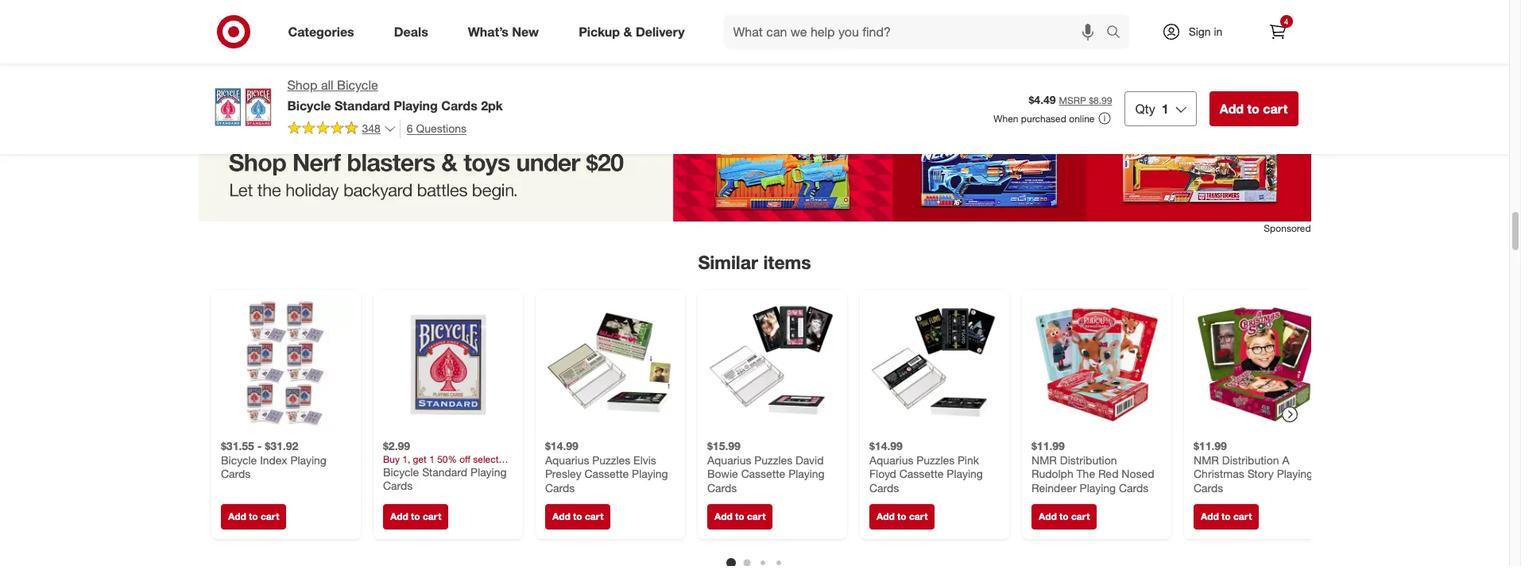 Task type: vqa. For each thing, say whether or not it's contained in the screenshot.


Task type: locate. For each thing, give the bounding box(es) containing it.
playing inside $14.99 aquarius puzzles pink floyd cassette playing cards
[[946, 467, 983, 481]]

2 $14.99 from the left
[[869, 439, 902, 453]]

playing inside $31.55 - $31.92 bicycle index playing cards
[[290, 453, 326, 467]]

1 cassette from the left
[[584, 467, 628, 481]]

1 $11.99 from the left
[[1031, 439, 1064, 453]]

add to cart button for bicycle index playing cards
[[221, 504, 286, 530]]

0 horizontal spatial $11.99
[[1031, 439, 1064, 453]]

cassette inside $14.99 aquarius puzzles pink floyd cassette playing cards
[[899, 467, 943, 481]]

$11.99 nmr distribution a christmas story playing cards
[[1193, 439, 1313, 494]]

2 cassette from the left
[[741, 467, 785, 481]]

online
[[1069, 113, 1095, 125]]

add to cart for nmr distribution a christmas story playing cards
[[1200, 511, 1252, 523]]

cards inside shop all bicycle bicycle standard playing cards 2pk
[[441, 98, 477, 114]]

$14.99 inside '$14.99 aquarius puzzles elvis presley cassette playing cards'
[[545, 439, 578, 453]]

add for aquarius puzzles david bowie cassette playing cards
[[714, 511, 732, 523]]

distribution up the
[[1060, 453, 1117, 467]]

nmr
[[1031, 453, 1057, 467], [1193, 453, 1219, 467]]

$14.99 inside $14.99 aquarius puzzles pink floyd cassette playing cards
[[869, 439, 902, 453]]

aquarius puzzles elvis presley cassette playing cards image
[[545, 299, 675, 430]]

qty
[[1135, 101, 1155, 117]]

cassette for bowie
[[741, 467, 785, 481]]

1 distribution from the left
[[1060, 453, 1117, 467]]

add to cart button for aquarius puzzles pink floyd cassette playing cards
[[869, 504, 934, 530]]

0 horizontal spatial nmr
[[1031, 453, 1057, 467]]

a
[[1282, 453, 1289, 467]]

aquarius inside $14.99 aquarius puzzles pink floyd cassette playing cards
[[869, 453, 913, 467]]

distribution up story
[[1222, 453, 1279, 467]]

add for aquarius puzzles pink floyd cassette playing cards
[[876, 511, 894, 523]]

puzzles inside $15.99 aquarius puzzles david bowie cassette playing cards
[[754, 453, 792, 467]]

cards down christmas
[[1193, 481, 1223, 494]]

6 questions
[[407, 121, 466, 135]]

1 horizontal spatial puzzles
[[754, 453, 792, 467]]

cards inside $31.55 - $31.92 bicycle index playing cards
[[221, 467, 250, 481]]

cart for nmr distribution rudolph the red nosed reindeer playing cards
[[1071, 511, 1089, 523]]

sign in link
[[1148, 14, 1247, 49]]

0 horizontal spatial puzzles
[[592, 453, 630, 467]]

to for bicycle standard playing cards
[[411, 511, 420, 523]]

nmr distribution a christmas story playing cards image
[[1193, 299, 1324, 430]]

add to cart button
[[1209, 91, 1298, 126], [221, 504, 286, 530], [383, 504, 448, 530], [545, 504, 610, 530], [707, 504, 772, 530], [869, 504, 934, 530], [1031, 504, 1097, 530], [1193, 504, 1259, 530]]

playing down red at the bottom of page
[[1079, 481, 1115, 494]]

puzzles left elvis
[[592, 453, 630, 467]]

cards down $31.55
[[221, 467, 250, 481]]

add down 'bicycle standard playing cards' on the bottom of the page
[[390, 511, 408, 523]]

0 horizontal spatial cassette
[[584, 467, 628, 481]]

add for nmr distribution a christmas story playing cards
[[1200, 511, 1219, 523]]

2 horizontal spatial puzzles
[[916, 453, 954, 467]]

to for nmr distribution a christmas story playing cards
[[1221, 511, 1230, 523]]

sign
[[1189, 25, 1211, 38]]

cart down index
[[260, 511, 279, 523]]

$14.99 aquarius puzzles elvis presley cassette playing cards
[[545, 439, 668, 494]]

similar items
[[698, 251, 811, 273]]

cards down $2.99
[[383, 479, 412, 492]]

image of bicycle standard playing cards 2pk image
[[211, 76, 275, 140]]

1 horizontal spatial nmr
[[1193, 453, 1219, 467]]

what's new link
[[454, 14, 559, 49]]

nosed
[[1121, 467, 1154, 481]]

0 vertical spatial standard
[[335, 98, 390, 114]]

2 horizontal spatial aquarius
[[869, 453, 913, 467]]

add to cart for bicycle index playing cards
[[228, 511, 279, 523]]

distribution inside $11.99 nmr distribution rudolph the red nosed reindeer playing cards
[[1060, 453, 1117, 467]]

$31.92
[[265, 439, 298, 453]]

sign in
[[1189, 25, 1223, 38]]

add down christmas
[[1200, 511, 1219, 523]]

What can we help you find? suggestions appear below search field
[[724, 14, 1110, 49]]

cart down $15.99 aquarius puzzles david bowie cassette playing cards
[[747, 511, 765, 523]]

add down reindeer at the bottom right of page
[[1038, 511, 1056, 523]]

pickup & delivery
[[579, 24, 685, 39]]

3 aquarius from the left
[[869, 453, 913, 467]]

0 horizontal spatial aquarius
[[545, 453, 589, 467]]

index
[[260, 453, 287, 467]]

puzzles left david
[[754, 453, 792, 467]]

cards inside 'bicycle standard playing cards'
[[383, 479, 412, 492]]

cart down 4 link
[[1263, 101, 1288, 117]]

aquarius inside '$14.99 aquarius puzzles elvis presley cassette playing cards'
[[545, 453, 589, 467]]

elvis
[[633, 453, 656, 467]]

nmr up christmas
[[1193, 453, 1219, 467]]

cards down nosed
[[1119, 481, 1148, 494]]

add down $31.55 - $31.92 bicycle index playing cards
[[228, 511, 246, 523]]

aquarius
[[545, 453, 589, 467], [707, 453, 751, 467], [869, 453, 913, 467]]

david
[[795, 453, 823, 467]]

new
[[512, 24, 539, 39]]

cards
[[441, 98, 477, 114], [221, 467, 250, 481], [383, 479, 412, 492], [545, 481, 574, 494], [707, 481, 737, 494], [869, 481, 899, 494], [1119, 481, 1148, 494], [1193, 481, 1223, 494]]

playing down the a
[[1276, 467, 1313, 481]]

aquarius down $15.99
[[707, 453, 751, 467]]

add down presley
[[552, 511, 570, 523]]

$4.49 msrp $8.99
[[1029, 93, 1112, 106]]

to for nmr distribution rudolph the red nosed reindeer playing cards
[[1059, 511, 1068, 523]]

standard
[[335, 98, 390, 114], [422, 465, 467, 479]]

playing left presley
[[470, 465, 506, 479]]

when
[[994, 113, 1018, 125]]

puzzles left pink
[[916, 453, 954, 467]]

2 horizontal spatial cassette
[[899, 467, 943, 481]]

bicycle down $31.55
[[221, 453, 256, 467]]

add to cart for bicycle standard playing cards
[[390, 511, 441, 523]]

puzzles
[[592, 453, 630, 467], [754, 453, 792, 467], [916, 453, 954, 467]]

cassette right floyd
[[899, 467, 943, 481]]

2 nmr from the left
[[1193, 453, 1219, 467]]

1 puzzles from the left
[[592, 453, 630, 467]]

1 horizontal spatial cassette
[[741, 467, 785, 481]]

cart
[[1263, 101, 1288, 117], [260, 511, 279, 523], [422, 511, 441, 523], [584, 511, 603, 523], [747, 511, 765, 523], [909, 511, 927, 523], [1071, 511, 1089, 523], [1233, 511, 1252, 523]]

0 horizontal spatial distribution
[[1060, 453, 1117, 467]]

$14.99 aquarius puzzles pink floyd cassette playing cards
[[869, 439, 983, 494]]

1 horizontal spatial standard
[[422, 465, 467, 479]]

1 aquarius from the left
[[545, 453, 589, 467]]

bicycle down $2.99
[[383, 465, 419, 479]]

1 horizontal spatial $14.99
[[869, 439, 902, 453]]

cassette inside $15.99 aquarius puzzles david bowie cassette playing cards
[[741, 467, 785, 481]]

add to cart button for aquarius puzzles elvis presley cassette playing cards
[[545, 504, 610, 530]]

cart for aquarius puzzles pink floyd cassette playing cards
[[909, 511, 927, 523]]

6
[[407, 121, 413, 135]]

nmr distribution rudolph the red nosed reindeer playing cards image
[[1031, 299, 1162, 430]]

2 distribution from the left
[[1222, 453, 1279, 467]]

$11.99 inside $11.99 nmr distribution rudolph the red nosed reindeer playing cards
[[1031, 439, 1064, 453]]

distribution for christmas
[[1222, 453, 1279, 467]]

$11.99 nmr distribution rudolph the red nosed reindeer playing cards
[[1031, 439, 1154, 494]]

&
[[623, 24, 632, 39]]

1 horizontal spatial aquarius
[[707, 453, 751, 467]]

aquarius puzzles pink floyd cassette playing cards image
[[869, 299, 999, 430]]

playing inside $11.99 nmr distribution rudolph the red nosed reindeer playing cards
[[1079, 481, 1115, 494]]

1 $14.99 from the left
[[545, 439, 578, 453]]

similar
[[698, 251, 758, 273]]

cassette for presley
[[584, 467, 628, 481]]

playing inside '$14.99 aquarius puzzles elvis presley cassette playing cards'
[[631, 467, 668, 481]]

story
[[1247, 467, 1273, 481]]

$14.99 for $14.99 aquarius puzzles pink floyd cassette playing cards
[[869, 439, 902, 453]]

cards inside '$14.99 aquarius puzzles elvis presley cassette playing cards'
[[545, 481, 574, 494]]

1 horizontal spatial distribution
[[1222, 453, 1279, 467]]

add to cart for aquarius puzzles david bowie cassette playing cards
[[714, 511, 765, 523]]

1 vertical spatial standard
[[422, 465, 467, 479]]

add for bicycle standard playing cards
[[390, 511, 408, 523]]

-
[[257, 439, 261, 453]]

similar items region
[[198, 129, 1333, 567]]

1 horizontal spatial $11.99
[[1193, 439, 1227, 453]]

cart down story
[[1233, 511, 1252, 523]]

msrp
[[1059, 95, 1086, 106]]

$14.99
[[545, 439, 578, 453], [869, 439, 902, 453]]

to for aquarius puzzles david bowie cassette playing cards
[[735, 511, 744, 523]]

nmr inside $11.99 nmr distribution rudolph the red nosed reindeer playing cards
[[1031, 453, 1057, 467]]

cart for bicycle index playing cards
[[260, 511, 279, 523]]

cassette right bowie
[[741, 467, 785, 481]]

the
[[1076, 467, 1095, 481]]

$14.99 up floyd
[[869, 439, 902, 453]]

shop
[[287, 77, 317, 93]]

$11.99 inside $11.99 nmr distribution a christmas story playing cards
[[1193, 439, 1227, 453]]

cart down '$14.99 aquarius puzzles elvis presley cassette playing cards'
[[584, 511, 603, 523]]

bicycle
[[337, 77, 378, 93], [287, 98, 331, 114], [221, 453, 256, 467], [383, 465, 419, 479]]

playing up 6
[[394, 98, 438, 114]]

categories link
[[275, 14, 374, 49]]

2 puzzles from the left
[[754, 453, 792, 467]]

$11.99 up christmas
[[1193, 439, 1227, 453]]

cassette inside '$14.99 aquarius puzzles elvis presley cassette playing cards'
[[584, 467, 628, 481]]

cart for aquarius puzzles elvis presley cassette playing cards
[[584, 511, 603, 523]]

3 puzzles from the left
[[916, 453, 954, 467]]

distribution inside $11.99 nmr distribution a christmas story playing cards
[[1222, 453, 1279, 467]]

add to cart button for bicycle standard playing cards
[[383, 504, 448, 530]]

cards down floyd
[[869, 481, 899, 494]]

aquarius up presley
[[545, 453, 589, 467]]

1 nmr from the left
[[1031, 453, 1057, 467]]

cards inside $15.99 aquarius puzzles david bowie cassette playing cards
[[707, 481, 737, 494]]

aquarius inside $15.99 aquarius puzzles david bowie cassette playing cards
[[707, 453, 751, 467]]

playing down elvis
[[631, 467, 668, 481]]

cart down $14.99 aquarius puzzles pink floyd cassette playing cards
[[909, 511, 927, 523]]

add to cart
[[1220, 101, 1288, 117], [228, 511, 279, 523], [390, 511, 441, 523], [552, 511, 603, 523], [714, 511, 765, 523], [876, 511, 927, 523], [1038, 511, 1089, 523], [1200, 511, 1252, 523]]

nmr up rudolph
[[1031, 453, 1057, 467]]

cassette
[[584, 467, 628, 481], [741, 467, 785, 481], [899, 467, 943, 481]]

cards down bowie
[[707, 481, 737, 494]]

qty 1
[[1135, 101, 1169, 117]]

deals
[[394, 24, 428, 39]]

$11.99 up rudolph
[[1031, 439, 1064, 453]]

distribution
[[1060, 453, 1117, 467], [1222, 453, 1279, 467]]

aquarius for presley
[[545, 453, 589, 467]]

rudolph
[[1031, 467, 1073, 481]]

puzzles inside $14.99 aquarius puzzles pink floyd cassette playing cards
[[916, 453, 954, 467]]

cassette right presley
[[584, 467, 628, 481]]

$31.55
[[221, 439, 254, 453]]

aquarius up floyd
[[869, 453, 913, 467]]

playing down david
[[788, 467, 824, 481]]

2 $11.99 from the left
[[1193, 439, 1227, 453]]

add
[[1220, 101, 1244, 117], [228, 511, 246, 523], [390, 511, 408, 523], [552, 511, 570, 523], [714, 511, 732, 523], [876, 511, 894, 523], [1038, 511, 1056, 523], [1200, 511, 1219, 523]]

purchased
[[1021, 113, 1066, 125]]

red
[[1098, 467, 1118, 481]]

playing down $31.92
[[290, 453, 326, 467]]

playing
[[394, 98, 438, 114], [290, 453, 326, 467], [470, 465, 506, 479], [631, 467, 668, 481], [788, 467, 824, 481], [946, 467, 983, 481], [1276, 467, 1313, 481], [1079, 481, 1115, 494]]

playing inside $15.99 aquarius puzzles david bowie cassette playing cards
[[788, 467, 824, 481]]

playing down pink
[[946, 467, 983, 481]]

cards up questions
[[441, 98, 477, 114]]

puzzles for pink
[[916, 453, 954, 467]]

pickup & delivery link
[[565, 14, 705, 49]]

to for aquarius puzzles elvis presley cassette playing cards
[[573, 511, 582, 523]]

pink
[[957, 453, 979, 467]]

puzzles inside '$14.99 aquarius puzzles elvis presley cassette playing cards'
[[592, 453, 630, 467]]

$14.99 up presley
[[545, 439, 578, 453]]

cards down presley
[[545, 481, 574, 494]]

bicycle right all at the left
[[337, 77, 378, 93]]

all
[[321, 77, 333, 93]]

aquarius for floyd
[[869, 453, 913, 467]]

add to cart button for nmr distribution a christmas story playing cards
[[1193, 504, 1259, 530]]

0 horizontal spatial $14.99
[[545, 439, 578, 453]]

nmr inside $11.99 nmr distribution a christmas story playing cards
[[1193, 453, 1219, 467]]

bowie
[[707, 467, 738, 481]]

$11.99
[[1031, 439, 1064, 453], [1193, 439, 1227, 453]]

add for bicycle index playing cards
[[228, 511, 246, 523]]

2 aquarius from the left
[[707, 453, 751, 467]]

3 cassette from the left
[[899, 467, 943, 481]]

add down bowie
[[714, 511, 732, 523]]

0 horizontal spatial standard
[[335, 98, 390, 114]]

cart down reindeer at the bottom right of page
[[1071, 511, 1089, 523]]

to
[[1247, 101, 1260, 117], [248, 511, 258, 523], [411, 511, 420, 523], [573, 511, 582, 523], [735, 511, 744, 523], [897, 511, 906, 523], [1059, 511, 1068, 523], [1221, 511, 1230, 523]]

add down floyd
[[876, 511, 894, 523]]

questions
[[416, 121, 466, 135]]

cart down 'bicycle standard playing cards' on the bottom of the page
[[422, 511, 441, 523]]



Task type: describe. For each thing, give the bounding box(es) containing it.
what's
[[468, 24, 509, 39]]

add for nmr distribution rudolph the red nosed reindeer playing cards
[[1038, 511, 1056, 523]]

$11.99 for $11.99 nmr distribution rudolph the red nosed reindeer playing cards
[[1031, 439, 1064, 453]]

shop all bicycle bicycle standard playing cards 2pk
[[287, 77, 503, 114]]

search button
[[1099, 14, 1137, 52]]

$15.99
[[707, 439, 740, 453]]

categories
[[288, 24, 354, 39]]

4 link
[[1260, 14, 1295, 49]]

$11.99 for $11.99 nmr distribution a christmas story playing cards
[[1193, 439, 1227, 453]]

aquarius puzzles david bowie cassette playing cards image
[[707, 299, 837, 430]]

standard inside shop all bicycle bicycle standard playing cards 2pk
[[335, 98, 390, 114]]

sponsored
[[1264, 222, 1311, 234]]

playing inside $11.99 nmr distribution a christmas story playing cards
[[1276, 467, 1313, 481]]

puzzles for david
[[754, 453, 792, 467]]

puzzles for elvis
[[592, 453, 630, 467]]

cassette for floyd
[[899, 467, 943, 481]]

$15.99 aquarius puzzles david bowie cassette playing cards
[[707, 439, 824, 494]]

search
[[1099, 25, 1137, 41]]

add to cart for aquarius puzzles pink floyd cassette playing cards
[[876, 511, 927, 523]]

standard inside 'bicycle standard playing cards'
[[422, 465, 467, 479]]

presley
[[545, 467, 581, 481]]

advertisement region
[[198, 129, 1311, 222]]

what's new
[[468, 24, 539, 39]]

bicycle index playing cards image
[[221, 299, 351, 430]]

when purchased online
[[994, 113, 1095, 125]]

$31.55 - $31.92 bicycle index playing cards
[[221, 439, 326, 481]]

bicycle standard playing cards
[[383, 465, 506, 492]]

nmr for nmr distribution a christmas story playing cards
[[1193, 453, 1219, 467]]

cards inside $11.99 nmr distribution a christmas story playing cards
[[1193, 481, 1223, 494]]

$4.49
[[1029, 93, 1056, 106]]

add to cart for aquarius puzzles elvis presley cassette playing cards
[[552, 511, 603, 523]]

$14.99 for $14.99 aquarius puzzles elvis presley cassette playing cards
[[545, 439, 578, 453]]

$8.99
[[1089, 95, 1112, 106]]

to for aquarius puzzles pink floyd cassette playing cards
[[897, 511, 906, 523]]

bicycle standard playing cards image
[[383, 299, 513, 430]]

distribution for the
[[1060, 453, 1117, 467]]

items
[[763, 251, 811, 273]]

2pk
[[481, 98, 503, 114]]

bicycle inside 'bicycle standard playing cards'
[[383, 465, 419, 479]]

add to cart for nmr distribution rudolph the red nosed reindeer playing cards
[[1038, 511, 1089, 523]]

add right 1
[[1220, 101, 1244, 117]]

348
[[362, 122, 381, 135]]

cart for bicycle standard playing cards
[[422, 511, 441, 523]]

348 link
[[287, 120, 396, 139]]

add for aquarius puzzles elvis presley cassette playing cards
[[552, 511, 570, 523]]

add to cart button for nmr distribution rudolph the red nosed reindeer playing cards
[[1031, 504, 1097, 530]]

6 questions link
[[400, 120, 466, 138]]

to for bicycle index playing cards
[[248, 511, 258, 523]]

bicycle inside $31.55 - $31.92 bicycle index playing cards
[[221, 453, 256, 467]]

aquarius for bowie
[[707, 453, 751, 467]]

in
[[1214, 25, 1223, 38]]

cart for aquarius puzzles david bowie cassette playing cards
[[747, 511, 765, 523]]

cards inside $14.99 aquarius puzzles pink floyd cassette playing cards
[[869, 481, 899, 494]]

reindeer
[[1031, 481, 1076, 494]]

floyd
[[869, 467, 896, 481]]

bicycle down shop at the left
[[287, 98, 331, 114]]

playing inside 'bicycle standard playing cards'
[[470, 465, 506, 479]]

add to cart button for aquarius puzzles david bowie cassette playing cards
[[707, 504, 772, 530]]

nmr for nmr distribution rudolph the red nosed reindeer playing cards
[[1031, 453, 1057, 467]]

4
[[1284, 17, 1288, 26]]

playing inside shop all bicycle bicycle standard playing cards 2pk
[[394, 98, 438, 114]]

pickup
[[579, 24, 620, 39]]

$2.99
[[383, 439, 410, 453]]

1
[[1162, 101, 1169, 117]]

christmas
[[1193, 467, 1244, 481]]

delivery
[[636, 24, 685, 39]]

cart for nmr distribution a christmas story playing cards
[[1233, 511, 1252, 523]]

deals link
[[380, 14, 448, 49]]

cards inside $11.99 nmr distribution rudolph the red nosed reindeer playing cards
[[1119, 481, 1148, 494]]



